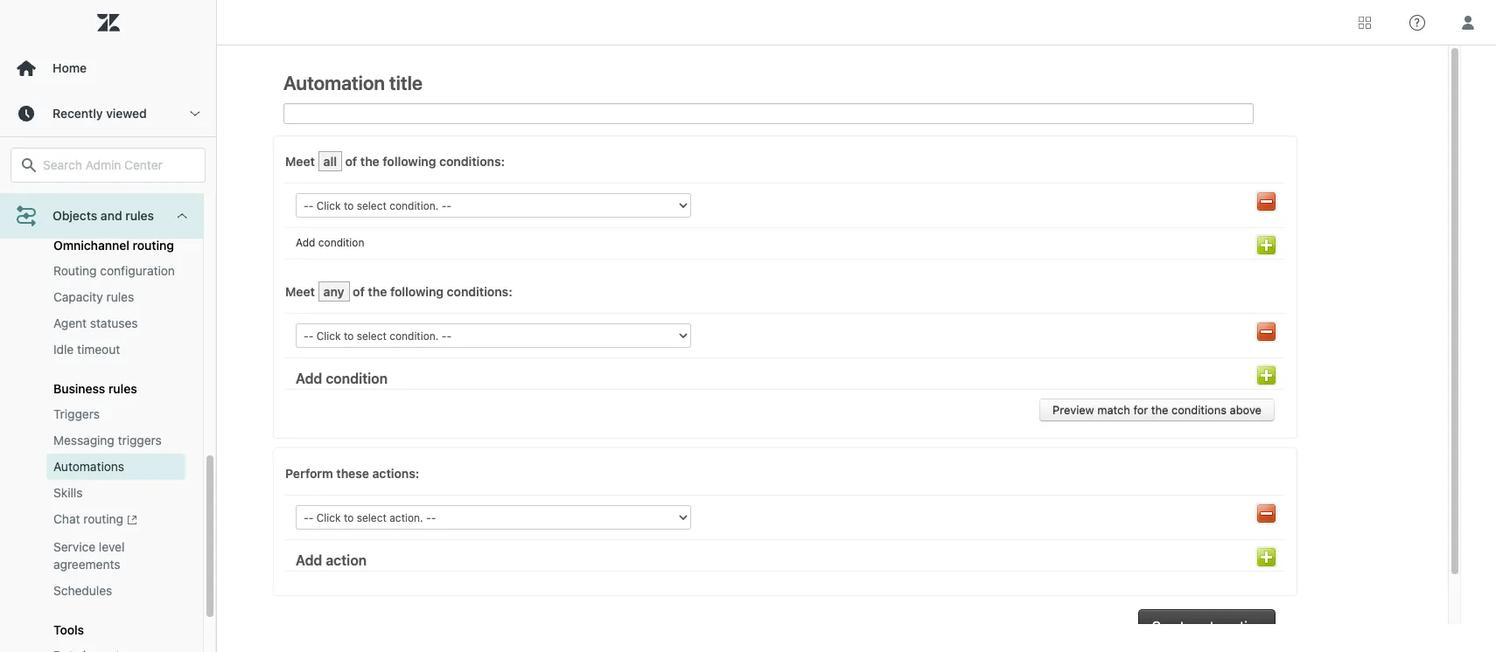 Task type: vqa. For each thing, say whether or not it's contained in the screenshot.
SEARCH FIELD in the primary element
yes



Task type: describe. For each thing, give the bounding box(es) containing it.
recently viewed
[[53, 106, 147, 121]]

tools element
[[53, 623, 84, 638]]

service level agreements
[[53, 540, 125, 572]]

statuses
[[90, 316, 138, 331]]

objects element
[[53, 198, 97, 216]]

triggers
[[118, 433, 162, 448]]

schedules
[[53, 583, 112, 598]]

timeout
[[77, 342, 120, 357]]

home button
[[0, 46, 216, 91]]

messaging triggers
[[53, 433, 162, 448]]

messaging triggers element
[[53, 433, 162, 450]]

routing for omnichannel routing
[[133, 238, 174, 253]]

routing
[[53, 264, 97, 279]]

automations element
[[53, 459, 124, 476]]

primary element
[[0, 0, 217, 653]]

tree inside primary element
[[0, 193, 216, 653]]

objects for objects and rules
[[53, 208, 97, 223]]

omnichannel
[[53, 238, 129, 253]]

agent
[[53, 316, 87, 331]]

chat routing link
[[46, 507, 186, 534]]

agent statuses element
[[53, 315, 138, 333]]

skills element
[[53, 485, 83, 503]]

configuration
[[100, 264, 175, 279]]

messaging triggers link
[[46, 428, 186, 454]]

skills
[[53, 486, 83, 501]]

business
[[53, 382, 105, 397]]

service level agreements element
[[53, 539, 179, 574]]

recently viewed button
[[0, 91, 216, 137]]

routing configuration
[[53, 264, 175, 279]]



Task type: locate. For each thing, give the bounding box(es) containing it.
business rules
[[53, 382, 137, 397]]

schedules link
[[46, 578, 186, 604]]

1 vertical spatial routing
[[83, 512, 123, 527]]

recently
[[53, 106, 103, 121]]

routing up level
[[83, 512, 123, 527]]

idle timeout link
[[46, 337, 186, 363]]

agent statuses link
[[46, 311, 186, 337]]

capacity rules link
[[46, 285, 186, 311]]

capacity rules
[[53, 290, 134, 305]]

automations
[[53, 460, 124, 475]]

None search field
[[2, 148, 214, 183]]

messaging
[[53, 433, 114, 448]]

objects inside dropdown button
[[53, 208, 97, 223]]

objects and rules button
[[0, 193, 203, 239]]

data importer element
[[53, 647, 131, 653]]

agent statuses
[[53, 316, 138, 331]]

rules down routing configuration link
[[106, 290, 134, 305]]

rules for business rules
[[108, 382, 137, 397]]

1 horizontal spatial routing
[[133, 238, 174, 253]]

triggers link
[[46, 402, 186, 428]]

service
[[53, 540, 96, 555]]

idle
[[53, 342, 74, 357]]

chat
[[53, 512, 80, 527]]

idle timeout element
[[53, 342, 120, 359]]

service level agreements link
[[46, 534, 186, 578]]

routing configuration element
[[53, 263, 175, 280]]

none search field inside primary element
[[2, 148, 214, 183]]

chat routing
[[53, 512, 123, 527]]

0 vertical spatial routing
[[133, 238, 174, 253]]

routing configuration link
[[46, 258, 186, 285]]

viewed
[[106, 106, 147, 121]]

agreements
[[53, 557, 120, 572]]

objects and rules
[[53, 208, 154, 223]]

schedules element
[[53, 583, 112, 600]]

objects for objects
[[53, 199, 97, 214]]

rules
[[125, 208, 154, 223], [106, 290, 134, 305], [108, 382, 137, 397]]

0 vertical spatial rules
[[125, 208, 154, 223]]

2 vertical spatial rules
[[108, 382, 137, 397]]

idle timeout
[[53, 342, 120, 357]]

rules up the triggers link
[[108, 382, 137, 397]]

objects left and
[[53, 199, 97, 214]]

rules right and
[[125, 208, 154, 223]]

automations link
[[46, 454, 186, 481]]

user menu image
[[1457, 11, 1480, 34]]

capacity rules element
[[53, 289, 134, 307]]

omnichannel routing
[[53, 238, 174, 253]]

home
[[53, 60, 87, 75]]

chat routing element
[[53, 511, 137, 530]]

routing up configuration
[[133, 238, 174, 253]]

rules inside dropdown button
[[125, 208, 154, 223]]

triggers element
[[53, 406, 100, 424]]

objects up omnichannel
[[53, 208, 97, 223]]

Search Admin Center field
[[43, 158, 194, 173]]

tree containing objects
[[0, 193, 216, 653]]

routing for chat routing
[[83, 512, 123, 527]]

level
[[99, 540, 125, 555]]

rules for capacity rules
[[106, 290, 134, 305]]

triggers
[[53, 407, 100, 422]]

capacity
[[53, 290, 103, 305]]

tree
[[0, 193, 216, 653]]

business rules element
[[53, 382, 137, 397]]

objects link
[[46, 194, 186, 220]]

skills link
[[46, 481, 186, 507]]

zendesk products image
[[1359, 16, 1371, 28]]

omnichannel routing element
[[53, 238, 174, 253]]

objects
[[53, 199, 97, 214], [53, 208, 97, 223]]

tools
[[53, 623, 84, 638]]

1 vertical spatial rules
[[106, 290, 134, 305]]

0 horizontal spatial routing
[[83, 512, 123, 527]]

and
[[101, 208, 122, 223]]

help image
[[1410, 14, 1426, 30]]

routing
[[133, 238, 174, 253], [83, 512, 123, 527]]



